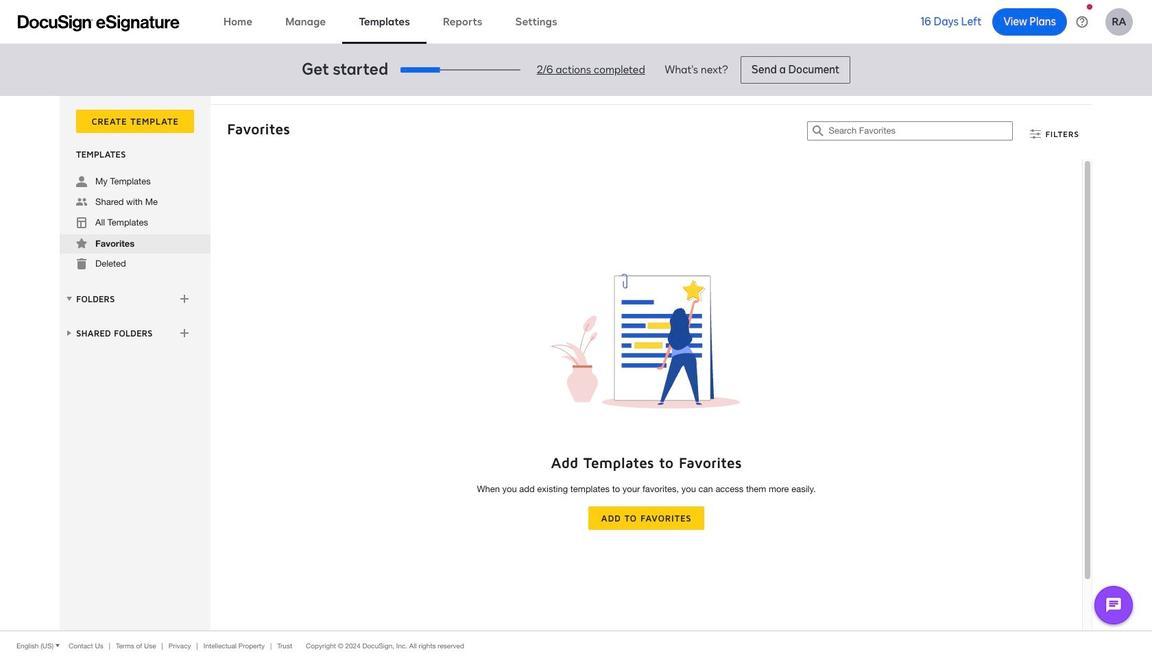 Task type: describe. For each thing, give the bounding box(es) containing it.
secondary navigation region
[[60, 96, 1096, 631]]

view folders image
[[64, 294, 75, 305]]

view shared folders image
[[64, 328, 75, 339]]



Task type: locate. For each thing, give the bounding box(es) containing it.
templates image
[[76, 217, 87, 228]]

user image
[[76, 176, 87, 187]]

trash image
[[76, 259, 87, 270]]

star filled image
[[76, 238, 87, 249]]

more info region
[[0, 631, 1153, 661]]

shared image
[[76, 197, 87, 208]]

Search Favorites text field
[[829, 122, 1013, 140]]

docusign esignature image
[[18, 15, 180, 31]]



Task type: vqa. For each thing, say whether or not it's contained in the screenshot.
shared ICON
yes



